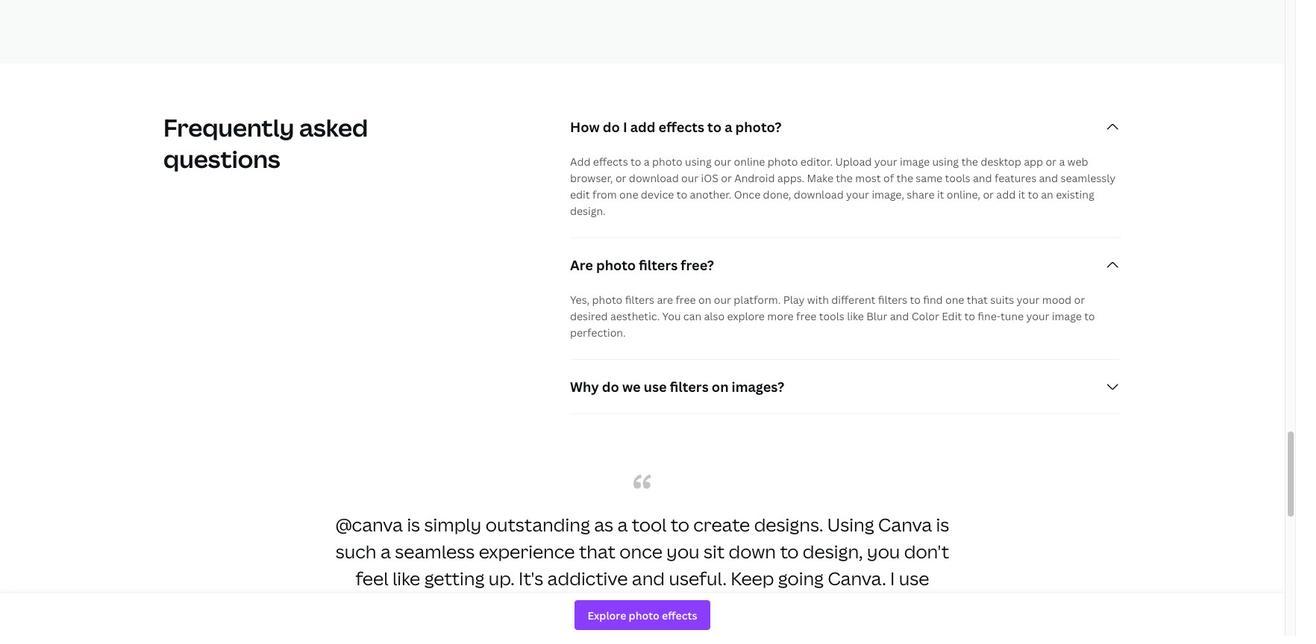 Task type: describe. For each thing, give the bounding box(es) containing it.
of
[[884, 171, 894, 185]]

design,
[[803, 539, 863, 564]]

upload
[[836, 155, 872, 169]]

tools inside add effects to a photo using our online photo editor. upload your image using the desktop app or a web browser, or download our ios or android apps. make the most of the same tools and features and seamlessly edit from one device to another. once done, download your image, share it online, or add it to an existing design.
[[946, 171, 971, 185]]

different
[[832, 293, 876, 307]]

or right ios on the right top of the page
[[721, 171, 732, 185]]

@canva
[[336, 512, 403, 537]]

filters up aesthetic.
[[625, 293, 655, 307]]

add
[[570, 155, 591, 169]]

aesthetic.
[[611, 309, 660, 323]]

1 vertical spatial my
[[590, 620, 618, 636]]

platform.
[[734, 293, 781, 307]]

tool
[[632, 512, 667, 537]]

a up the device
[[644, 155, 650, 169]]

it.
[[757, 593, 773, 617]]

addictive
[[548, 566, 628, 591]]

down
[[729, 539, 776, 564]]

canva.
[[828, 566, 887, 591]]

0 horizontal spatial free
[[676, 293, 696, 307]]

every
[[407, 593, 456, 617]]

can
[[684, 309, 702, 323]]

and down "desktop"
[[973, 171, 993, 185]]

perfection.
[[570, 325, 626, 340]]

mood
[[1043, 293, 1072, 307]]

also
[[704, 309, 725, 323]]

that inside yes, photo filters are free on our platform. play with different filters to find one that suits your mood or desired aesthetic. you can also explore more free tools like blur and color edit to fine-tune your image to perfection.
[[967, 293, 988, 307]]

feature.
[[694, 620, 763, 636]]

use inside @canva is simply outstanding as a tool to create designs. using canva is such a seamless experience that once you sit down to design, you don't feel like getting up. it's addictive and useful. keep going canva. i use canva every day – i couldn't do my job without it. the ability to style logos is my favorite feature.
[[899, 566, 930, 591]]

most
[[856, 171, 881, 185]]

photo?
[[736, 118, 782, 136]]

online,
[[947, 187, 981, 202]]

our for how do i add effects to a photo?
[[714, 155, 732, 169]]

up.
[[489, 566, 515, 591]]

job
[[655, 593, 682, 617]]

favorite
[[622, 620, 690, 636]]

–
[[498, 593, 508, 617]]

online
[[734, 155, 766, 169]]

or inside yes, photo filters are free on our platform. play with different filters to find one that suits your mood or desired aesthetic. you can also explore more free tools like blur and color edit to fine-tune your image to perfection.
[[1075, 293, 1086, 307]]

1 horizontal spatial free
[[797, 309, 817, 323]]

why do we use filters on images?
[[570, 378, 785, 396]]

one inside add effects to a photo using our online photo editor. upload your image using the desktop app or a web browser, or download our ios or android apps. make the most of the same tools and features and seamlessly edit from one device to another. once done, download your image, share it online, or add it to an existing design.
[[620, 187, 639, 202]]

1 horizontal spatial download
[[794, 187, 844, 202]]

0 vertical spatial canva
[[879, 512, 933, 537]]

0 horizontal spatial the
[[836, 171, 853, 185]]

don't
[[905, 539, 950, 564]]

more
[[768, 309, 794, 323]]

keep
[[731, 566, 775, 591]]

android
[[735, 171, 775, 185]]

how do i add effects to a photo?
[[570, 118, 782, 136]]

how do i add effects to a photo? button
[[570, 100, 1122, 154]]

desktop
[[981, 155, 1022, 169]]

1 vertical spatial our
[[682, 171, 699, 185]]

on for free
[[699, 293, 712, 307]]

do inside @canva is simply outstanding as a tool to create designs. using canva is such a seamless experience that once you sit down to design, you don't feel like getting up. it's addictive and useful. keep going canva. i use canva every day – i couldn't do my job without it. the ability to style logos is my favorite feature.
[[596, 593, 619, 617]]

why
[[570, 378, 599, 396]]

add inside dropdown button
[[631, 118, 656, 136]]

free?
[[681, 256, 714, 274]]

simply
[[424, 512, 482, 537]]

1 using from the left
[[685, 155, 712, 169]]

frequently asked questions
[[163, 111, 368, 175]]

1 vertical spatial canva
[[349, 593, 403, 617]]

use inside dropdown button
[[644, 378, 667, 396]]

image inside yes, photo filters are free on our platform. play with different filters to find one that suits your mood or desired aesthetic. you can also explore more free tools like blur and color edit to fine-tune your image to perfection.
[[1052, 309, 1082, 323]]

1 horizontal spatial is
[[573, 620, 586, 636]]

another.
[[690, 187, 732, 202]]

style
[[894, 593, 937, 617]]

your down mood
[[1027, 309, 1050, 323]]

going
[[779, 566, 824, 591]]

are
[[657, 293, 673, 307]]

such
[[336, 539, 377, 564]]

add effects to a photo using our online photo editor. upload your image using the desktop app or a web browser, or download our ios or android apps. make the most of the same tools and features and seamlessly edit from one device to another. once done, download your image, share it online, or add it to an existing design.
[[570, 155, 1116, 218]]

asked
[[299, 111, 368, 143]]

find
[[924, 293, 943, 307]]

yes,
[[570, 293, 590, 307]]

and inside @canva is simply outstanding as a tool to create designs. using canva is such a seamless experience that once you sit down to design, you don't feel like getting up. it's addictive and useful. keep going canva. i use canva every day – i couldn't do my job without it. the ability to style logos is my favorite feature.
[[632, 566, 665, 591]]

apps.
[[778, 171, 805, 185]]

on for filters
[[712, 378, 729, 396]]

0 vertical spatial my
[[623, 593, 651, 617]]

photo up "apps."
[[768, 155, 798, 169]]

how
[[570, 118, 600, 136]]

seamless
[[395, 539, 475, 564]]

design.
[[570, 204, 606, 218]]

existing
[[1056, 187, 1095, 202]]

filters up are
[[639, 256, 678, 274]]

@canva is simply outstanding as a tool to create designs. using canva is such a seamless experience that once you sit down to design, you don't feel like getting up. it's addictive and useful. keep going canva. i use canva every day – i couldn't do my job without it. the ability to style logos is my favorite feature.
[[336, 512, 950, 636]]

device
[[641, 187, 674, 202]]

from
[[593, 187, 617, 202]]

effects inside add effects to a photo using our online photo editor. upload your image using the desktop app or a web browser, or download our ios or android apps. make the most of the same tools and features and seamlessly edit from one device to another. once done, download your image, share it online, or add it to an existing design.
[[593, 155, 628, 169]]

fine-
[[978, 309, 1001, 323]]



Task type: locate. For each thing, give the bounding box(es) containing it.
is up 'don't'
[[937, 512, 950, 537]]

0 horizontal spatial add
[[631, 118, 656, 136]]

or up from
[[616, 171, 627, 185]]

create
[[694, 512, 750, 537]]

same
[[916, 171, 943, 185]]

i right –
[[512, 593, 517, 617]]

our for are photo filters free?
[[714, 293, 732, 307]]

features
[[995, 171, 1037, 185]]

1 vertical spatial download
[[794, 187, 844, 202]]

that
[[967, 293, 988, 307], [579, 539, 616, 564]]

0 vertical spatial image
[[900, 155, 930, 169]]

2 using from the left
[[933, 155, 959, 169]]

add down features
[[997, 187, 1016, 202]]

1 horizontal spatial effects
[[659, 118, 705, 136]]

image inside add effects to a photo using our online photo editor. upload your image using the desktop app or a web browser, or download our ios or android apps. make the most of the same tools and features and seamlessly edit from one device to another. once done, download your image, share it online, or add it to an existing design.
[[900, 155, 930, 169]]

canva down feel
[[349, 593, 403, 617]]

feel
[[356, 566, 389, 591]]

tune
[[1001, 309, 1024, 323]]

getting
[[425, 566, 485, 591]]

filters
[[639, 256, 678, 274], [625, 293, 655, 307], [878, 293, 908, 307], [670, 378, 709, 396]]

on inside yes, photo filters are free on our platform. play with different filters to find one that suits your mood or desired aesthetic. you can also explore more free tools like blur and color edit to fine-tune your image to perfection.
[[699, 293, 712, 307]]

0 vertical spatial our
[[714, 155, 732, 169]]

with
[[808, 293, 829, 307]]

2 horizontal spatial the
[[962, 155, 979, 169]]

why do we use filters on images? button
[[570, 360, 1122, 414]]

we
[[623, 378, 641, 396]]

1 horizontal spatial the
[[897, 171, 914, 185]]

0 horizontal spatial my
[[590, 620, 618, 636]]

2 horizontal spatial is
[[937, 512, 950, 537]]

you
[[667, 539, 700, 564], [867, 539, 901, 564]]

a inside dropdown button
[[725, 118, 733, 136]]

or right online,
[[983, 187, 994, 202]]

a left web
[[1060, 155, 1065, 169]]

using
[[685, 155, 712, 169], [933, 155, 959, 169]]

tools
[[946, 171, 971, 185], [819, 309, 845, 323]]

or right app
[[1046, 155, 1057, 169]]

photo inside are photo filters free? dropdown button
[[596, 256, 636, 274]]

0 horizontal spatial canva
[[349, 593, 403, 617]]

our up also on the right
[[714, 293, 732, 307]]

are photo filters free?
[[570, 256, 714, 274]]

a right as
[[618, 512, 628, 537]]

share
[[907, 187, 935, 202]]

do down addictive
[[596, 593, 619, 617]]

like inside yes, photo filters are free on our platform. play with different filters to find one that suits your mood or desired aesthetic. you can also explore more free tools like blur and color edit to fine-tune your image to perfection.
[[847, 309, 864, 323]]

like right feel
[[393, 566, 421, 591]]

one right from
[[620, 187, 639, 202]]

app
[[1024, 155, 1044, 169]]

1 horizontal spatial it
[[1019, 187, 1026, 202]]

1 horizontal spatial add
[[997, 187, 1016, 202]]

effects up ios on the right top of the page
[[659, 118, 705, 136]]

free up can
[[676, 293, 696, 307]]

your down most on the right top of the page
[[847, 187, 870, 202]]

0 vertical spatial i
[[623, 118, 628, 136]]

to inside dropdown button
[[708, 118, 722, 136]]

1 vertical spatial free
[[797, 309, 817, 323]]

2 vertical spatial i
[[512, 593, 517, 617]]

1 vertical spatial tools
[[819, 309, 845, 323]]

1 horizontal spatial tools
[[946, 171, 971, 185]]

0 vertical spatial add
[[631, 118, 656, 136]]

1 horizontal spatial my
[[623, 593, 651, 617]]

i
[[623, 118, 628, 136], [891, 566, 895, 591], [512, 593, 517, 617]]

the
[[777, 593, 809, 617]]

1 vertical spatial use
[[899, 566, 930, 591]]

image
[[900, 155, 930, 169], [1052, 309, 1082, 323]]

it right share
[[938, 187, 945, 202]]

filters up blur at the right of the page
[[878, 293, 908, 307]]

0 horizontal spatial one
[[620, 187, 639, 202]]

one inside yes, photo filters are free on our platform. play with different filters to find one that suits your mood or desired aesthetic. you can also explore more free tools like blur and color edit to fine-tune your image to perfection.
[[946, 293, 965, 307]]

and down once
[[632, 566, 665, 591]]

without
[[686, 593, 753, 617]]

my left the favorite
[[590, 620, 618, 636]]

my up the favorite
[[623, 593, 651, 617]]

desired
[[570, 309, 608, 323]]

do for how
[[603, 118, 620, 136]]

on inside why do we use filters on images? dropdown button
[[712, 378, 729, 396]]

use up style
[[899, 566, 930, 591]]

photo
[[652, 155, 683, 169], [768, 155, 798, 169], [596, 256, 636, 274], [592, 293, 623, 307]]

web
[[1068, 155, 1089, 169]]

that down as
[[579, 539, 616, 564]]

0 horizontal spatial use
[[644, 378, 667, 396]]

do left we
[[602, 378, 620, 396]]

0 horizontal spatial image
[[900, 155, 930, 169]]

1 vertical spatial like
[[393, 566, 421, 591]]

effects
[[659, 118, 705, 136], [593, 155, 628, 169]]

your up of
[[875, 155, 898, 169]]

the right of
[[897, 171, 914, 185]]

i up style
[[891, 566, 895, 591]]

on left images?
[[712, 378, 729, 396]]

to
[[708, 118, 722, 136], [631, 155, 642, 169], [677, 187, 688, 202], [1028, 187, 1039, 202], [910, 293, 921, 307], [965, 309, 976, 323], [1085, 309, 1096, 323], [671, 512, 690, 537], [780, 539, 799, 564], [871, 593, 890, 617]]

0 vertical spatial that
[[967, 293, 988, 307]]

color
[[912, 309, 940, 323]]

2 you from the left
[[867, 539, 901, 564]]

your up tune
[[1017, 293, 1040, 307]]

it's
[[519, 566, 544, 591]]

like inside @canva is simply outstanding as a tool to create designs. using canva is such a seamless experience that once you sit down to design, you don't feel like getting up. it's addictive and useful. keep going canva. i use canva every day – i couldn't do my job without it. the ability to style logos is my favorite feature.
[[393, 566, 421, 591]]

outstanding
[[486, 512, 590, 537]]

i right how
[[623, 118, 628, 136]]

explore
[[727, 309, 765, 323]]

as
[[594, 512, 614, 537]]

0 vertical spatial free
[[676, 293, 696, 307]]

are
[[570, 256, 593, 274]]

and inside yes, photo filters are free on our platform. play with different filters to find one that suits your mood or desired aesthetic. you can also explore more free tools like blur and color edit to fine-tune your image to perfection.
[[890, 309, 910, 323]]

browser,
[[570, 171, 613, 185]]

our inside yes, photo filters are free on our platform. play with different filters to find one that suits your mood or desired aesthetic. you can also explore more free tools like blur and color edit to fine-tune your image to perfection.
[[714, 293, 732, 307]]

1 horizontal spatial one
[[946, 293, 965, 307]]

designs.
[[754, 512, 824, 537]]

0 vertical spatial on
[[699, 293, 712, 307]]

download
[[629, 171, 679, 185], [794, 187, 844, 202]]

2 it from the left
[[1019, 187, 1026, 202]]

filters right we
[[670, 378, 709, 396]]

are photo filters free? button
[[570, 238, 1122, 292]]

frequently
[[163, 111, 294, 143]]

it down features
[[1019, 187, 1026, 202]]

1 horizontal spatial image
[[1052, 309, 1082, 323]]

0 horizontal spatial tools
[[819, 309, 845, 323]]

2 horizontal spatial i
[[891, 566, 895, 591]]

your
[[875, 155, 898, 169], [847, 187, 870, 202], [1017, 293, 1040, 307], [1027, 309, 1050, 323]]

add right how
[[631, 118, 656, 136]]

0 horizontal spatial using
[[685, 155, 712, 169]]

yes, photo filters are free on our platform. play with different filters to find one that suits your mood or desired aesthetic. you can also explore more free tools like blur and color edit to fine-tune your image to perfection.
[[570, 293, 1096, 340]]

the left "desktop"
[[962, 155, 979, 169]]

0 horizontal spatial that
[[579, 539, 616, 564]]

once
[[620, 539, 663, 564]]

do for why
[[602, 378, 620, 396]]

1 vertical spatial on
[[712, 378, 729, 396]]

photo up desired
[[592, 293, 623, 307]]

add inside add effects to a photo using our online photo editor. upload your image using the desktop app or a web browser, or download our ios or android apps. make the most of the same tools and features and seamlessly edit from one device to another. once done, download your image, share it online, or add it to an existing design.
[[997, 187, 1016, 202]]

play
[[784, 293, 805, 307]]

our
[[714, 155, 732, 169], [682, 171, 699, 185], [714, 293, 732, 307]]

1 vertical spatial i
[[891, 566, 895, 591]]

our up ios on the right top of the page
[[714, 155, 732, 169]]

photo right are
[[596, 256, 636, 274]]

photo inside yes, photo filters are free on our platform. play with different filters to find one that suits your mood or desired aesthetic. you can also explore more free tools like blur and color edit to fine-tune your image to perfection.
[[592, 293, 623, 307]]

effects inside dropdown button
[[659, 118, 705, 136]]

free down with
[[797, 309, 817, 323]]

tools inside yes, photo filters are free on our platform. play with different filters to find one that suits your mood or desired aesthetic. you can also explore more free tools like blur and color edit to fine-tune your image to perfection.
[[819, 309, 845, 323]]

useful.
[[669, 566, 727, 591]]

one up edit
[[946, 293, 965, 307]]

ability
[[813, 593, 867, 617]]

a left photo? on the right top of the page
[[725, 118, 733, 136]]

experience
[[479, 539, 575, 564]]

the down the 'upload'
[[836, 171, 853, 185]]

using up same
[[933, 155, 959, 169]]

tools down with
[[819, 309, 845, 323]]

0 horizontal spatial download
[[629, 171, 679, 185]]

logos
[[523, 620, 569, 636]]

1 horizontal spatial use
[[899, 566, 930, 591]]

seamlessly
[[1061, 171, 1116, 185]]

make
[[807, 171, 834, 185]]

tools up online,
[[946, 171, 971, 185]]

2 vertical spatial do
[[596, 593, 619, 617]]

edit
[[570, 187, 590, 202]]

using
[[828, 512, 875, 537]]

is up seamless
[[407, 512, 420, 537]]

is down "couldn't"
[[573, 620, 586, 636]]

editor.
[[801, 155, 833, 169]]

0 vertical spatial download
[[629, 171, 679, 185]]

blur
[[867, 309, 888, 323]]

do right how
[[603, 118, 620, 136]]

like down different
[[847, 309, 864, 323]]

0 horizontal spatial effects
[[593, 155, 628, 169]]

1 vertical spatial one
[[946, 293, 965, 307]]

image up same
[[900, 155, 930, 169]]

you up 'useful.'
[[667, 539, 700, 564]]

1 horizontal spatial that
[[967, 293, 988, 307]]

1 vertical spatial that
[[579, 539, 616, 564]]

day
[[460, 593, 494, 617]]

download down make
[[794, 187, 844, 202]]

1 vertical spatial effects
[[593, 155, 628, 169]]

1 horizontal spatial like
[[847, 309, 864, 323]]

images?
[[732, 378, 785, 396]]

0 vertical spatial like
[[847, 309, 864, 323]]

suits
[[991, 293, 1015, 307]]

1 horizontal spatial canva
[[879, 512, 933, 537]]

0 vertical spatial use
[[644, 378, 667, 396]]

1 vertical spatial add
[[997, 187, 1016, 202]]

once
[[734, 187, 761, 202]]

canva up 'don't'
[[879, 512, 933, 537]]

1 vertical spatial image
[[1052, 309, 1082, 323]]

and
[[973, 171, 993, 185], [1040, 171, 1059, 185], [890, 309, 910, 323], [632, 566, 665, 591]]

0 horizontal spatial i
[[512, 593, 517, 617]]

0 horizontal spatial like
[[393, 566, 421, 591]]

effects up browser,
[[593, 155, 628, 169]]

edit
[[942, 309, 962, 323]]

sit
[[704, 539, 725, 564]]

photo up the device
[[652, 155, 683, 169]]

our left ios on the right top of the page
[[682, 171, 699, 185]]

that inside @canva is simply outstanding as a tool to create designs. using canva is such a seamless experience that once you sit down to design, you don't feel like getting up. it's addictive and useful. keep going canva. i use canva every day – i couldn't do my job without it. the ability to style logos is my favorite feature.
[[579, 539, 616, 564]]

add
[[631, 118, 656, 136], [997, 187, 1016, 202]]

ios
[[701, 171, 719, 185]]

free
[[676, 293, 696, 307], [797, 309, 817, 323]]

1 it from the left
[[938, 187, 945, 202]]

or
[[1046, 155, 1057, 169], [616, 171, 627, 185], [721, 171, 732, 185], [983, 187, 994, 202], [1075, 293, 1086, 307]]

0 vertical spatial one
[[620, 187, 639, 202]]

a
[[725, 118, 733, 136], [644, 155, 650, 169], [1060, 155, 1065, 169], [618, 512, 628, 537], [381, 539, 391, 564]]

1 you from the left
[[667, 539, 700, 564]]

i inside dropdown button
[[623, 118, 628, 136]]

and right blur at the right of the page
[[890, 309, 910, 323]]

use right we
[[644, 378, 667, 396]]

0 vertical spatial tools
[[946, 171, 971, 185]]

it
[[938, 187, 945, 202], [1019, 187, 1026, 202]]

use
[[644, 378, 667, 396], [899, 566, 930, 591]]

using up ios on the right top of the page
[[685, 155, 712, 169]]

a right such
[[381, 539, 391, 564]]

0 horizontal spatial you
[[667, 539, 700, 564]]

the
[[962, 155, 979, 169], [836, 171, 853, 185], [897, 171, 914, 185]]

1 horizontal spatial you
[[867, 539, 901, 564]]

1 horizontal spatial i
[[623, 118, 628, 136]]

done,
[[763, 187, 792, 202]]

an
[[1042, 187, 1054, 202]]

questions
[[163, 143, 280, 175]]

0 horizontal spatial is
[[407, 512, 420, 537]]

0 vertical spatial do
[[603, 118, 620, 136]]

quotation mark image
[[634, 474, 652, 489]]

and up an
[[1040, 171, 1059, 185]]

download up the device
[[629, 171, 679, 185]]

on up also on the right
[[699, 293, 712, 307]]

image down mood
[[1052, 309, 1082, 323]]

0 vertical spatial effects
[[659, 118, 705, 136]]

or right mood
[[1075, 293, 1086, 307]]

1 horizontal spatial using
[[933, 155, 959, 169]]

1 vertical spatial do
[[602, 378, 620, 396]]

you up canva.
[[867, 539, 901, 564]]

couldn't
[[521, 593, 592, 617]]

0 horizontal spatial it
[[938, 187, 945, 202]]

2 vertical spatial our
[[714, 293, 732, 307]]

you
[[663, 309, 681, 323]]

that up fine-
[[967, 293, 988, 307]]



Task type: vqa. For each thing, say whether or not it's contained in the screenshot.
desktop
yes



